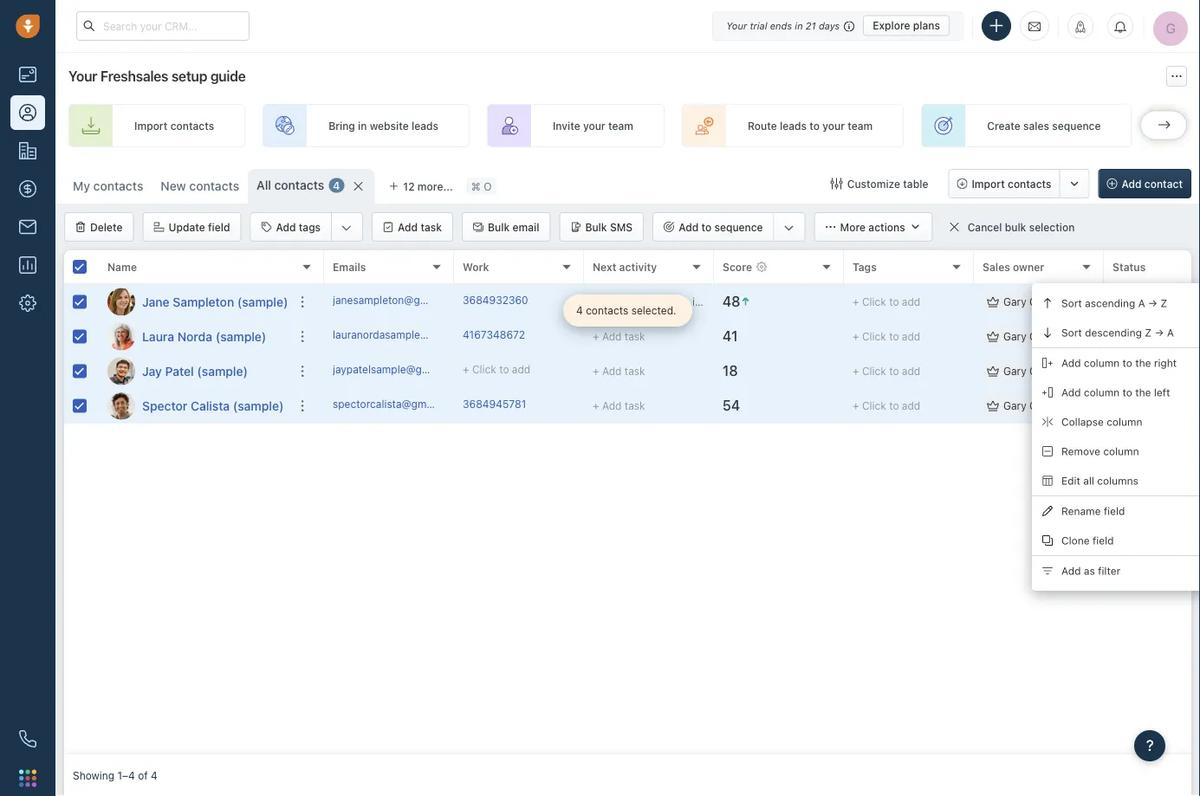 Task type: describe. For each thing, give the bounding box(es) containing it.
the for left
[[1136, 387, 1152, 399]]

grid containing 48
[[64, 251, 1201, 755]]

jay patel (sample)
[[142, 364, 248, 378]]

update field button
[[143, 212, 241, 242]]

tags
[[299, 221, 321, 233]]

1 horizontal spatial in
[[795, 20, 803, 31]]

remove column menu item
[[1032, 437, 1201, 466]]

task inside button
[[421, 221, 442, 233]]

phone image
[[19, 731, 36, 748]]

gary for 18
[[1004, 365, 1027, 377]]

showing
[[73, 770, 115, 782]]

add for 41
[[902, 331, 921, 343]]

1 qualified from the top
[[1132, 331, 1176, 343]]

remove column
[[1062, 445, 1140, 458]]

bulk email
[[488, 221, 539, 233]]

collapse column menu item
[[1032, 407, 1201, 437]]

name column header
[[99, 251, 324, 285]]

create sales sequence
[[987, 120, 1101, 132]]

3684932360
[[463, 294, 528, 306]]

add for add as filter
[[1062, 565, 1081, 577]]

4167348672
[[463, 329, 525, 341]]

0 vertical spatial a
[[1139, 297, 1146, 309]]

gary for 41
[[1004, 331, 1027, 343]]

add to sequence group
[[653, 212, 806, 242]]

selection
[[1029, 221, 1075, 233]]

rename field
[[1062, 505, 1125, 517]]

laura norda (sample) link
[[142, 328, 266, 345]]

4 contacts selected.
[[576, 305, 677, 317]]

unqualified
[[1132, 365, 1188, 377]]

contacts right all
[[274, 178, 324, 192]]

bulk
[[1005, 221, 1027, 233]]

import for import contacts button
[[972, 178, 1005, 190]]

→ for a
[[1155, 327, 1165, 339]]

18
[[723, 363, 738, 379]]

name
[[107, 261, 137, 273]]

spectorcalista@gmail.com
[[333, 398, 462, 410]]

spector calista (sample) link
[[142, 397, 284, 415]]

bulk for bulk sms
[[585, 221, 607, 233]]

3684932360 link
[[463, 293, 528, 311]]

container_wx8msf4aqz5i3rn1 image for 54
[[987, 400, 999, 412]]

freshsales
[[100, 68, 168, 85]]

1 + click to add from the top
[[853, 296, 921, 308]]

setup
[[171, 68, 207, 85]]

12
[[403, 180, 415, 192]]

rename
[[1062, 505, 1101, 517]]

1 leads from the left
[[412, 120, 439, 132]]

add contact button
[[1099, 169, 1192, 199]]

add for 18
[[902, 365, 921, 377]]

task for 41
[[625, 331, 645, 343]]

field for rename field
[[1104, 505, 1125, 517]]

sort descending z → a
[[1062, 327, 1174, 339]]

your freshsales setup guide
[[68, 68, 246, 85]]

bring
[[329, 120, 355, 132]]

customize
[[848, 178, 901, 190]]

create
[[987, 120, 1021, 132]]

email image
[[1029, 19, 1041, 33]]

21
[[806, 20, 816, 31]]

add as filter menu item
[[1032, 557, 1201, 586]]

clone field menu item
[[1032, 526, 1201, 556]]

2 team from the left
[[848, 120, 873, 132]]

owner
[[1013, 261, 1045, 273]]

bulk for bulk email
[[488, 221, 510, 233]]

1 orlando from the top
[[1030, 296, 1069, 308]]

cancel bulk selection
[[968, 221, 1075, 233]]

all contacts link
[[257, 177, 324, 194]]

sms
[[610, 221, 633, 233]]

jaypatelsample@gmail.com link
[[333, 362, 466, 381]]

update
[[169, 221, 205, 233]]

press space to deselect this row. row containing laura norda (sample)
[[64, 320, 324, 355]]

showing 1–4 of 4
[[73, 770, 158, 782]]

jay
[[142, 364, 162, 378]]

add task
[[398, 221, 442, 233]]

+ add task for 54
[[593, 400, 645, 412]]

add tags button
[[251, 213, 331, 241]]

j image for jay patel (sample)
[[107, 358, 135, 385]]

task for 54
[[625, 400, 645, 412]]

(sample) for spector calista (sample)
[[233, 399, 284, 413]]

work
[[463, 261, 489, 273]]

import contacts group
[[949, 169, 1090, 199]]

import contacts for import contacts button
[[972, 178, 1052, 190]]

your for your trial ends in 21 days
[[727, 20, 747, 31]]

email
[[513, 221, 539, 233]]

click for 18
[[862, 365, 887, 377]]

as
[[1084, 565, 1095, 577]]

press space to deselect this row. row containing 48
[[324, 285, 1201, 320]]

menu containing sort ascending a → z
[[1032, 283, 1201, 591]]

edit all columns menu item
[[1032, 466, 1201, 496]]

selected.
[[632, 305, 677, 317]]

all
[[1084, 475, 1095, 487]]

create sales sequence link
[[922, 104, 1132, 147]]

add column to the left
[[1062, 387, 1171, 399]]

patel
[[165, 364, 194, 378]]

activity
[[619, 261, 657, 273]]

clone
[[1062, 535, 1090, 547]]

3684945781
[[463, 398, 526, 410]]

1 vertical spatial in
[[358, 120, 367, 132]]

my contacts
[[73, 179, 143, 193]]

add contact
[[1122, 178, 1183, 190]]

next activity
[[593, 261, 657, 273]]

orlando for 18
[[1030, 365, 1069, 377]]

add for add task
[[398, 221, 418, 233]]

Search your CRM... text field
[[76, 11, 250, 41]]

sampleton
[[173, 295, 234, 309]]

click for 54
[[862, 400, 887, 412]]

remove
[[1062, 445, 1101, 458]]

column for add column to the left
[[1084, 387, 1120, 399]]

jane
[[142, 295, 170, 309]]

angle down image for add tags
[[342, 219, 352, 237]]

edit
[[1062, 475, 1081, 487]]

customize table
[[848, 178, 929, 190]]

calista
[[191, 399, 230, 413]]

container_wx8msf4aqz5i3rn1 image for 41
[[987, 331, 999, 343]]

contacts down the setup
[[170, 120, 214, 132]]

contacts down next
[[586, 305, 629, 317]]

descending
[[1085, 327, 1142, 339]]

sales
[[1024, 120, 1050, 132]]

+ click to add for 54
[[853, 400, 921, 412]]

bulk email button
[[462, 212, 551, 242]]

collapse column
[[1062, 416, 1143, 428]]

phone element
[[10, 722, 45, 757]]

press space to deselect this row. row containing 54
[[324, 389, 1201, 424]]

press space to deselect this row. row containing jay patel (sample)
[[64, 355, 324, 389]]

actions
[[869, 221, 906, 233]]

explore
[[873, 20, 911, 32]]

0 vertical spatial z
[[1161, 297, 1168, 309]]

click for 41
[[862, 331, 887, 343]]

sort descending z → a menu item
[[1032, 318, 1201, 348]]

contacts up the update field
[[189, 179, 239, 193]]

guide
[[210, 68, 246, 85]]

s image
[[107, 392, 135, 420]]

invite your team link
[[487, 104, 665, 147]]

spectorcalista@gmail.com link
[[333, 397, 462, 415]]

add for add contact
[[1122, 178, 1142, 190]]

add task button
[[372, 212, 453, 242]]

field for clone field
[[1093, 535, 1114, 547]]

left
[[1155, 387, 1171, 399]]

sales
[[983, 261, 1011, 273]]

route leads to your team
[[748, 120, 873, 132]]

name row
[[64, 251, 324, 285]]



Task type: vqa. For each thing, say whether or not it's contained in the screenshot.
Z inside the menu item
yes



Task type: locate. For each thing, give the bounding box(es) containing it.
delete button
[[64, 212, 134, 242]]

the for right
[[1136, 357, 1152, 369]]

press space to deselect this row. row containing spector calista (sample)
[[64, 389, 324, 424]]

2 vertical spatial container_wx8msf4aqz5i3rn1 image
[[987, 400, 999, 412]]

press space to deselect this row. row down "norda" at the left top
[[64, 355, 324, 389]]

grid
[[64, 251, 1201, 755]]

new inside press space to deselect this row. row
[[1132, 296, 1154, 308]]

lauranordasample@gmail.com link
[[333, 328, 480, 346]]

a up right at the right of page
[[1167, 327, 1174, 339]]

+ click to add for 41
[[853, 331, 921, 343]]

1 horizontal spatial a
[[1167, 327, 1174, 339]]

1–4
[[117, 770, 135, 782]]

invite your team
[[553, 120, 634, 132]]

3 orlando from the top
[[1030, 365, 1069, 377]]

add to sequence
[[679, 221, 763, 233]]

emails
[[333, 261, 366, 273]]

menu
[[1032, 283, 1201, 591]]

(sample) for jane sampleton (sample)
[[237, 295, 288, 309]]

0 vertical spatial the
[[1136, 357, 1152, 369]]

jaypatelsample@gmail.com
[[333, 364, 466, 376]]

website
[[370, 120, 409, 132]]

3 gary orlando from the top
[[1004, 365, 1069, 377]]

2 vertical spatial 4
[[151, 770, 158, 782]]

press space to deselect this row. row containing 18
[[324, 355, 1201, 389]]

in
[[795, 20, 803, 31], [358, 120, 367, 132]]

3 gary from the top
[[1004, 365, 1027, 377]]

orlando for 41
[[1030, 331, 1069, 343]]

bulk inside bulk sms button
[[585, 221, 607, 233]]

explore plans
[[873, 20, 941, 32]]

more actions button
[[814, 212, 933, 242]]

angle down image for add to sequence
[[784, 219, 795, 237]]

my
[[73, 179, 90, 193]]

in left 21
[[795, 20, 803, 31]]

→ inside sort descending z → a menu item
[[1155, 327, 1165, 339]]

field right the update in the left top of the page
[[208, 221, 230, 233]]

1 horizontal spatial leads
[[780, 120, 807, 132]]

0 horizontal spatial angle down image
[[342, 219, 352, 237]]

→ for z
[[1149, 297, 1158, 309]]

bulk left the email
[[488, 221, 510, 233]]

1 vertical spatial qualified
[[1132, 400, 1176, 412]]

l image
[[107, 323, 135, 351]]

1 vertical spatial z
[[1145, 327, 1152, 339]]

press space to deselect this row. row up jay patel (sample)
[[64, 320, 324, 355]]

field up clone field menu item
[[1104, 505, 1125, 517]]

import up cancel
[[972, 178, 1005, 190]]

2 leads from the left
[[780, 120, 807, 132]]

o
[[484, 180, 492, 192]]

right
[[1155, 357, 1177, 369]]

→ inside sort ascending a → z menu item
[[1149, 297, 1158, 309]]

→
[[1149, 297, 1158, 309], [1155, 327, 1165, 339]]

add
[[1122, 178, 1142, 190], [276, 221, 296, 233], [398, 221, 418, 233], [679, 221, 699, 233], [602, 331, 622, 343], [1062, 357, 1081, 369], [602, 365, 622, 378], [1062, 387, 1081, 399], [602, 400, 622, 412], [1062, 565, 1081, 577]]

1 vertical spatial new
[[1132, 296, 1154, 308]]

bring in website leads
[[329, 120, 439, 132]]

add inside menu item
[[1062, 565, 1081, 577]]

0 horizontal spatial z
[[1145, 327, 1152, 339]]

import
[[134, 120, 168, 132], [972, 178, 1005, 190]]

1 horizontal spatial your
[[727, 20, 747, 31]]

column up remove column menu item
[[1107, 416, 1143, 428]]

press space to deselect this row. row containing jane sampleton (sample)
[[64, 285, 324, 320]]

add column to the right
[[1062, 357, 1177, 369]]

0 vertical spatial import contacts
[[134, 120, 214, 132]]

+ click to add
[[853, 296, 921, 308], [853, 331, 921, 343], [853, 365, 921, 377], [853, 400, 921, 412]]

team right the invite
[[608, 120, 634, 132]]

2 + add task from the top
[[593, 365, 645, 378]]

1 gary orlando from the top
[[1004, 296, 1069, 308]]

sort left ascending on the right top of page
[[1062, 297, 1082, 309]]

1 horizontal spatial your
[[823, 120, 845, 132]]

4 right all contacts link
[[333, 179, 340, 192]]

route
[[748, 120, 777, 132]]

in right bring
[[358, 120, 367, 132]]

1 j image from the top
[[107, 288, 135, 316]]

⌘
[[471, 180, 481, 192]]

4 left the selected.
[[576, 305, 583, 317]]

0 horizontal spatial new
[[161, 179, 186, 193]]

sort for sort ascending a → z
[[1062, 297, 1082, 309]]

more
[[840, 221, 866, 233]]

qualified
[[1132, 331, 1176, 343], [1132, 400, 1176, 412]]

0 horizontal spatial your
[[583, 120, 606, 132]]

0 vertical spatial sort
[[1062, 297, 1082, 309]]

the
[[1136, 357, 1152, 369], [1136, 387, 1152, 399]]

1 horizontal spatial 4
[[333, 179, 340, 192]]

field inside button
[[208, 221, 230, 233]]

more actions
[[840, 221, 906, 233]]

0 vertical spatial your
[[727, 20, 747, 31]]

54
[[723, 398, 740, 414]]

4 inside grid
[[576, 305, 583, 317]]

angle down image inside add tags group
[[342, 219, 352, 237]]

gary orlando for 41
[[1004, 331, 1069, 343]]

team up "customize"
[[848, 120, 873, 132]]

z right descending
[[1145, 327, 1152, 339]]

→ right ascending on the right top of page
[[1149, 297, 1158, 309]]

4 right of
[[151, 770, 158, 782]]

sequence for create sales sequence
[[1053, 120, 1101, 132]]

jaypatelsample@gmail.com + click to add
[[333, 364, 531, 376]]

sort ascending a → z menu item
[[1032, 289, 1201, 318]]

0 vertical spatial field
[[208, 221, 230, 233]]

(sample) up spector calista (sample)
[[197, 364, 248, 378]]

table
[[903, 178, 929, 190]]

add tags
[[276, 221, 321, 233]]

row group
[[64, 285, 324, 424], [324, 285, 1201, 424]]

my contacts button
[[64, 169, 152, 204], [73, 179, 143, 193]]

4 + click to add from the top
[[853, 400, 921, 412]]

container_wx8msf4aqz5i3rn1 image
[[949, 221, 961, 233], [593, 296, 605, 308], [987, 296, 999, 308], [987, 365, 999, 378]]

import contacts for import contacts link
[[134, 120, 214, 132]]

all
[[257, 178, 271, 192]]

your left trial
[[727, 20, 747, 31]]

2 sort from the top
[[1062, 327, 1082, 339]]

1 row group from the left
[[64, 285, 324, 424]]

2 qualified from the top
[[1132, 400, 1176, 412]]

1 horizontal spatial team
[[848, 120, 873, 132]]

1 gary from the top
[[1004, 296, 1027, 308]]

all contacts 4
[[257, 178, 340, 192]]

1 horizontal spatial new
[[1132, 296, 1154, 308]]

j image left jay
[[107, 358, 135, 385]]

+ click to add for 18
[[853, 365, 921, 377]]

0 vertical spatial container_wx8msf4aqz5i3rn1 image
[[831, 178, 843, 190]]

angle down image inside add to sequence group
[[784, 219, 795, 237]]

0 horizontal spatial sequence
[[715, 221, 763, 233]]

0 horizontal spatial leads
[[412, 120, 439, 132]]

add for add to sequence
[[679, 221, 699, 233]]

1 vertical spatial a
[[1167, 327, 1174, 339]]

import down your freshsales setup guide
[[134, 120, 168, 132]]

j image for jane sampleton (sample)
[[107, 288, 135, 316]]

2 gary orlando from the top
[[1004, 331, 1069, 343]]

your right the invite
[[583, 120, 606, 132]]

2 + click to add from the top
[[853, 331, 921, 343]]

4 gary from the top
[[1004, 400, 1027, 412]]

+
[[853, 296, 860, 308], [853, 331, 860, 343], [593, 331, 599, 343], [463, 364, 469, 376], [853, 365, 860, 377], [593, 365, 599, 378], [853, 400, 860, 412], [593, 400, 599, 412]]

press space to deselect this row. row down jay patel (sample) link
[[64, 389, 324, 424]]

0 vertical spatial in
[[795, 20, 803, 31]]

2 horizontal spatial 4
[[576, 305, 583, 317]]

to inside button
[[702, 221, 712, 233]]

0 horizontal spatial in
[[358, 120, 367, 132]]

gary orlando for 54
[[1004, 400, 1069, 412]]

1 the from the top
[[1136, 357, 1152, 369]]

0 horizontal spatial team
[[608, 120, 634, 132]]

team
[[608, 120, 634, 132], [848, 120, 873, 132]]

contacts
[[170, 120, 214, 132], [1008, 178, 1052, 190], [274, 178, 324, 192], [93, 179, 143, 193], [189, 179, 239, 193], [586, 305, 629, 317]]

48
[[723, 293, 741, 310]]

orlando for 54
[[1030, 400, 1069, 412]]

0 vertical spatial 4
[[333, 179, 340, 192]]

add for add tags
[[276, 221, 296, 233]]

to
[[810, 120, 820, 132], [702, 221, 712, 233], [889, 296, 899, 308], [889, 331, 899, 343], [1123, 357, 1133, 369], [499, 364, 509, 376], [889, 365, 899, 377], [1123, 387, 1133, 399], [889, 400, 899, 412]]

your right route
[[823, 120, 845, 132]]

1 horizontal spatial sequence
[[1053, 120, 1101, 132]]

0 horizontal spatial 4
[[151, 770, 158, 782]]

janesampleton@gmail.com 3684932360
[[333, 294, 528, 306]]

+ add task for 18
[[593, 365, 645, 378]]

angle down image left more
[[784, 219, 795, 237]]

new down status
[[1132, 296, 1154, 308]]

column down descending
[[1084, 357, 1120, 369]]

1 your from the left
[[583, 120, 606, 132]]

gary orlando for 18
[[1004, 365, 1069, 377]]

3 + add task from the top
[[593, 400, 645, 412]]

import contacts link
[[68, 104, 245, 147]]

4
[[333, 179, 340, 192], [576, 305, 583, 317], [151, 770, 158, 782]]

3684945781 link
[[463, 397, 526, 415]]

import contacts up bulk
[[972, 178, 1052, 190]]

row group containing jane sampleton (sample)
[[64, 285, 324, 424]]

1 vertical spatial sequence
[[715, 221, 763, 233]]

3 + click to add from the top
[[853, 365, 921, 377]]

your for your freshsales setup guide
[[68, 68, 97, 85]]

leads right route
[[780, 120, 807, 132]]

gary for 54
[[1004, 400, 1027, 412]]

angle down image right tags
[[342, 219, 352, 237]]

(sample) right calista
[[233, 399, 284, 413]]

new for new contacts
[[161, 179, 186, 193]]

1 vertical spatial import
[[972, 178, 1005, 190]]

1 vertical spatial import contacts
[[972, 178, 1052, 190]]

2 row group from the left
[[324, 285, 1201, 424]]

row group containing 48
[[324, 285, 1201, 424]]

tags
[[853, 261, 877, 273]]

task for 18
[[625, 365, 645, 378]]

1 vertical spatial field
[[1104, 505, 1125, 517]]

4 inside all contacts 4
[[333, 179, 340, 192]]

bulk sms
[[585, 221, 633, 233]]

contacts inside button
[[1008, 178, 1052, 190]]

2 angle down image from the left
[[784, 219, 795, 237]]

2 vertical spatial field
[[1093, 535, 1114, 547]]

0 horizontal spatial import
[[134, 120, 168, 132]]

laura norda (sample)
[[142, 329, 266, 344]]

customize table button
[[820, 169, 940, 199]]

field right clone
[[1093, 535, 1114, 547]]

4 gary orlando from the top
[[1004, 400, 1069, 412]]

1 vertical spatial container_wx8msf4aqz5i3rn1 image
[[987, 331, 999, 343]]

column for remove column
[[1104, 445, 1140, 458]]

1 + add task from the top
[[593, 331, 645, 343]]

j image left jane
[[107, 288, 135, 316]]

1 vertical spatial + add task
[[593, 365, 645, 378]]

your left freshsales
[[68, 68, 97, 85]]

new
[[161, 179, 186, 193], [1132, 296, 1154, 308]]

freshworks switcher image
[[19, 770, 36, 787]]

1 horizontal spatial angle down image
[[784, 219, 795, 237]]

0 horizontal spatial import contacts
[[134, 120, 214, 132]]

add to sequence button
[[654, 213, 774, 241]]

rename field menu item
[[1032, 497, 1201, 526]]

1 sort from the top
[[1062, 297, 1082, 309]]

the left left
[[1136, 387, 1152, 399]]

1 vertical spatial sort
[[1062, 327, 1082, 339]]

column for collapse column
[[1107, 416, 1143, 428]]

1 vertical spatial j image
[[107, 358, 135, 385]]

1 horizontal spatial import contacts
[[972, 178, 1052, 190]]

(sample) for jay patel (sample)
[[197, 364, 248, 378]]

2 bulk from the left
[[585, 221, 607, 233]]

jay patel (sample) link
[[142, 363, 248, 380]]

1 angle down image from the left
[[342, 219, 352, 237]]

column for add column to the right
[[1084, 357, 1120, 369]]

2 j image from the top
[[107, 358, 135, 385]]

norda
[[178, 329, 212, 344]]

of
[[138, 770, 148, 782]]

1 horizontal spatial bulk
[[585, 221, 607, 233]]

new for new
[[1132, 296, 1154, 308]]

press space to deselect this row. row up 18
[[324, 320, 1201, 355]]

0 vertical spatial →
[[1149, 297, 1158, 309]]

add tags group
[[250, 212, 363, 242]]

a right ascending on the right top of page
[[1139, 297, 1146, 309]]

sequence for add to sequence
[[715, 221, 763, 233]]

new contacts button
[[152, 169, 248, 204], [161, 179, 239, 193]]

0 horizontal spatial your
[[68, 68, 97, 85]]

0 vertical spatial sequence
[[1053, 120, 1101, 132]]

add for 54
[[902, 400, 921, 412]]

bulk left sms
[[585, 221, 607, 233]]

add for add column to the left
[[1062, 387, 1081, 399]]

qualified down left
[[1132, 400, 1176, 412]]

status
[[1113, 261, 1146, 273]]

1 bulk from the left
[[488, 221, 510, 233]]

field
[[208, 221, 230, 233], [1104, 505, 1125, 517], [1093, 535, 1114, 547]]

add for add column to the right
[[1062, 357, 1081, 369]]

column up columns
[[1104, 445, 1140, 458]]

1 horizontal spatial import
[[972, 178, 1005, 190]]

0 vertical spatial + add task
[[593, 331, 645, 343]]

(sample) right the 'sampleton' in the top of the page
[[237, 295, 288, 309]]

(sample) down 'jane sampleton (sample)' link
[[216, 329, 266, 344]]

1 horizontal spatial z
[[1161, 297, 1168, 309]]

0 vertical spatial import
[[134, 120, 168, 132]]

field for update field
[[208, 221, 230, 233]]

container_wx8msf4aqz5i3rn1 image
[[831, 178, 843, 190], [987, 331, 999, 343], [987, 400, 999, 412]]

j image
[[107, 288, 135, 316], [107, 358, 135, 385]]

the left right at the right of page
[[1136, 357, 1152, 369]]

a
[[1139, 297, 1146, 309], [1167, 327, 1174, 339]]

filter
[[1098, 565, 1121, 577]]

sort for sort descending z → a
[[1062, 327, 1082, 339]]

spector calista (sample)
[[142, 399, 284, 413]]

contacts right my at the top left of page
[[93, 179, 143, 193]]

0 vertical spatial new
[[161, 179, 186, 193]]

container_wx8msf4aqz5i3rn1 image inside customize table button
[[831, 178, 843, 190]]

1 vertical spatial the
[[1136, 387, 1152, 399]]

sort left descending
[[1062, 327, 1082, 339]]

bulk sms button
[[559, 212, 644, 242]]

press space to deselect this row. row
[[64, 285, 324, 320], [324, 285, 1201, 320], [64, 320, 324, 355], [324, 320, 1201, 355], [64, 355, 324, 389], [324, 355, 1201, 389], [64, 389, 324, 424], [324, 389, 1201, 424]]

invite
[[553, 120, 580, 132]]

+ add task for 41
[[593, 331, 645, 343]]

import contacts inside button
[[972, 178, 1052, 190]]

press space to deselect this row. row up "norda" at the left top
[[64, 285, 324, 320]]

cancel
[[968, 221, 1002, 233]]

press space to deselect this row. row down 18
[[324, 389, 1201, 424]]

0 vertical spatial j image
[[107, 288, 135, 316]]

sequence right sales
[[1053, 120, 1101, 132]]

import for import contacts link
[[134, 120, 168, 132]]

→ up right at the right of page
[[1155, 327, 1165, 339]]

0 vertical spatial qualified
[[1132, 331, 1176, 343]]

column up the collapse column on the right
[[1084, 387, 1120, 399]]

0 horizontal spatial bulk
[[488, 221, 510, 233]]

ascending
[[1085, 297, 1136, 309]]

jane sampleton (sample) link
[[142, 293, 288, 311]]

your trial ends in 21 days
[[727, 20, 840, 31]]

z right ascending on the right top of page
[[1161, 297, 1168, 309]]

1 vertical spatial your
[[68, 68, 97, 85]]

0 horizontal spatial a
[[1139, 297, 1146, 309]]

import inside button
[[972, 178, 1005, 190]]

angle down image
[[342, 219, 352, 237], [784, 219, 795, 237]]

press space to deselect this row. row down score
[[324, 285, 1201, 320]]

1 vertical spatial 4
[[576, 305, 583, 317]]

qualified up right at the right of page
[[1132, 331, 1176, 343]]

sequence up score
[[715, 221, 763, 233]]

+ add task
[[593, 331, 645, 343], [593, 365, 645, 378], [593, 400, 645, 412]]

import contacts down the setup
[[134, 120, 214, 132]]

2 orlando from the top
[[1030, 331, 1069, 343]]

2 gary from the top
[[1004, 331, 1027, 343]]

leads right website
[[412, 120, 439, 132]]

press space to deselect this row. row containing 41
[[324, 320, 1201, 355]]

2 your from the left
[[823, 120, 845, 132]]

contacts up cancel bulk selection in the right of the page
[[1008, 178, 1052, 190]]

2 vertical spatial + add task
[[593, 400, 645, 412]]

2 the from the top
[[1136, 387, 1152, 399]]

your
[[583, 120, 606, 132], [823, 120, 845, 132]]

press space to deselect this row. row up 54 on the right of page
[[324, 355, 1201, 389]]

sort
[[1062, 297, 1082, 309], [1062, 327, 1082, 339]]

explore plans link
[[864, 15, 950, 36]]

janesampleton@gmail.com link
[[333, 293, 464, 311]]

new up the update in the left top of the page
[[161, 179, 186, 193]]

41
[[723, 328, 738, 345]]

janesampleton@gmail.com
[[333, 294, 464, 306]]

(sample) for laura norda (sample)
[[216, 329, 266, 344]]

4 orlando from the top
[[1030, 400, 1069, 412]]

bulk inside bulk email button
[[488, 221, 510, 233]]

1 vertical spatial →
[[1155, 327, 1165, 339]]

1 team from the left
[[608, 120, 634, 132]]

sequence inside button
[[715, 221, 763, 233]]



